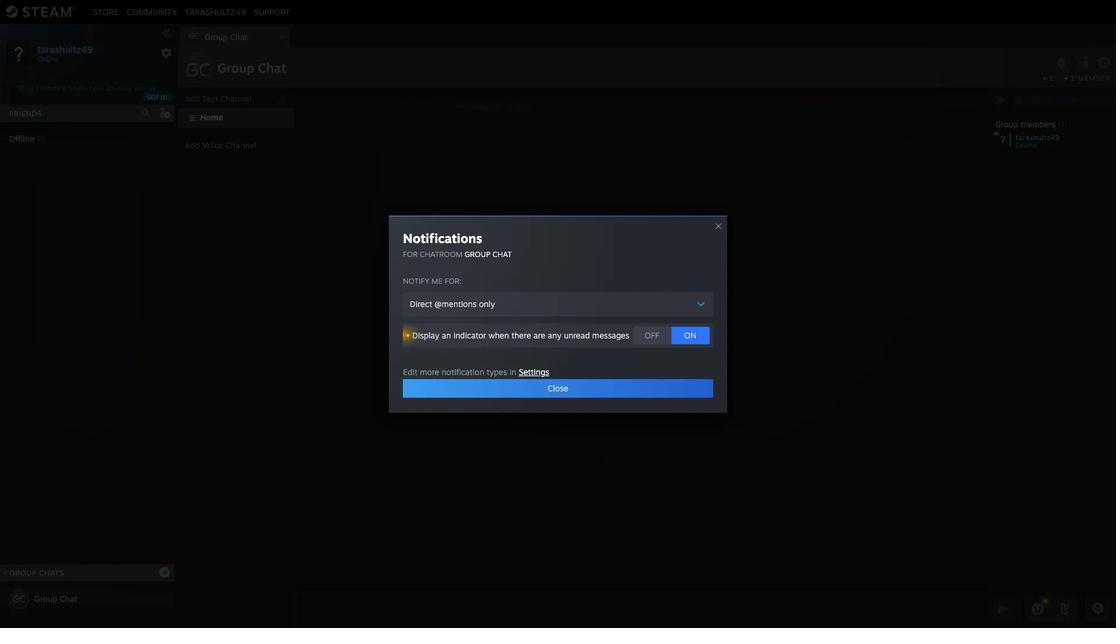 Task type: locate. For each thing, give the bounding box(es) containing it.
None text field
[[298, 594, 989, 623]]

2 vertical spatial gc
[[13, 593, 26, 605]]

1 vertical spatial chats
[[39, 568, 64, 577]]

display
[[412, 330, 439, 340]]

1 vertical spatial group chat
[[34, 594, 77, 604]]

any
[[548, 330, 562, 340]]

for
[[106, 84, 115, 92], [403, 249, 418, 258]]

Filter by Name text field
[[1012, 93, 1112, 108]]

1
[[1050, 74, 1054, 83], [1071, 74, 1076, 83]]

settings
[[519, 367, 549, 377]]

store
[[93, 7, 119, 17]]

for right the here
[[106, 84, 115, 92]]

chat
[[230, 32, 248, 42], [258, 60, 286, 76], [493, 249, 512, 258], [60, 594, 77, 604]]

november
[[476, 103, 504, 110]]

17,
[[506, 103, 514, 110]]

off
[[645, 330, 660, 340]]

offline
[[9, 134, 34, 144]]

home
[[200, 112, 223, 122]]

close
[[548, 383, 568, 393]]

1 left member
[[1071, 74, 1076, 83]]

collapse member list image
[[996, 95, 1005, 105]]

chatroom
[[420, 249, 463, 258]]

edit more notification types in settings close
[[403, 367, 568, 393]]

for:
[[445, 276, 462, 285]]

1 horizontal spatial group chat
[[217, 60, 286, 76]]

tarashultz49 up gc group chat
[[185, 7, 246, 17]]

text
[[202, 94, 218, 104]]

friends down drag
[[9, 109, 42, 118]]

1 member
[[1071, 74, 1111, 83]]

group chat
[[217, 60, 286, 76], [34, 594, 77, 604]]

group chats
[[10, 568, 64, 577]]

notifications for chatroom group chat
[[403, 230, 512, 258]]

search my friends list image
[[141, 108, 151, 118]]

friday, november 17, 2023
[[457, 103, 530, 110]]

channel
[[220, 94, 251, 104], [226, 140, 256, 150]]

more
[[420, 367, 439, 377]]

add
[[185, 94, 200, 104], [185, 140, 200, 150]]

1 horizontal spatial for
[[403, 249, 418, 258]]

0 vertical spatial channel
[[220, 94, 251, 104]]

0 horizontal spatial 1
[[1050, 74, 1054, 83]]

1 add from the top
[[185, 94, 200, 104]]

channel right the voice
[[226, 140, 256, 150]]

chats right &
[[69, 84, 87, 92]]

friday,
[[457, 103, 474, 110]]

online
[[1016, 141, 1037, 149]]

1 horizontal spatial 1
[[1071, 74, 1076, 83]]

group chat down "group chats"
[[34, 594, 77, 604]]

support
[[254, 7, 290, 17]]

0 vertical spatial group chat
[[217, 60, 286, 76]]

0 vertical spatial add
[[185, 94, 200, 104]]

1 vertical spatial channel
[[226, 140, 256, 150]]

add left the voice
[[185, 140, 200, 150]]

group chat up unpin channel list icon at the left of page
[[217, 60, 286, 76]]

gc down collapse chats list image
[[13, 593, 26, 605]]

0 vertical spatial for
[[106, 84, 115, 92]]

create a group chat image
[[159, 566, 170, 578]]

0 vertical spatial chats
[[69, 84, 87, 92]]

1 up filter by name text field
[[1050, 74, 1054, 83]]

drag
[[19, 84, 34, 92]]

tarashultz49 link
[[181, 7, 250, 17]]

only
[[479, 299, 495, 308]]

group
[[205, 32, 228, 42], [217, 60, 254, 76], [996, 119, 1019, 129], [465, 249, 490, 258], [10, 568, 37, 577], [34, 594, 57, 604]]

chats right collapse chats list image
[[39, 568, 64, 577]]

chat down tarashultz49 link at the top left
[[230, 32, 248, 42]]

tarashultz49
[[185, 7, 246, 17], [37, 43, 93, 55], [1016, 133, 1060, 142]]

gc down tarashultz49 link at the top left
[[188, 31, 199, 41]]

community link
[[123, 7, 181, 17]]

1 vertical spatial add
[[185, 140, 200, 150]]

friends left &
[[36, 84, 60, 92]]

gc
[[188, 31, 199, 41], [186, 58, 211, 81], [13, 593, 26, 605]]

0 horizontal spatial tarashultz49
[[37, 43, 93, 55]]

invite a friend to this group chat image
[[1076, 55, 1091, 70]]

there
[[512, 330, 531, 340]]

channel right "text"
[[220, 94, 251, 104]]

2 add from the top
[[185, 140, 200, 150]]

chat down "group chats"
[[60, 594, 77, 604]]

1 vertical spatial for
[[403, 249, 418, 258]]

1 horizontal spatial tarashultz49
[[185, 7, 246, 17]]

tarashultz49 down members on the top
[[1016, 133, 1060, 142]]

friends
[[36, 84, 60, 92], [9, 109, 42, 118]]

tarashultz49 up &
[[37, 43, 93, 55]]

unpin channel list image
[[274, 91, 290, 106]]

here
[[89, 84, 104, 92]]

channel for add voice channel
[[226, 140, 256, 150]]

tarashultz49 online
[[1016, 133, 1060, 149]]

easy
[[117, 84, 132, 92]]

for inside notifications for chatroom group chat
[[403, 249, 418, 258]]

notification
[[442, 367, 484, 377]]

close this tab image
[[276, 34, 288, 41]]

0 vertical spatial gc
[[188, 31, 199, 41]]

add left "text"
[[185, 94, 200, 104]]

chats
[[69, 84, 87, 92], [39, 568, 64, 577]]

channel for add text channel
[[220, 94, 251, 104]]

gc up "text"
[[186, 58, 211, 81]]

0 horizontal spatial group chat
[[34, 594, 77, 604]]

manage group chat settings image
[[1098, 56, 1113, 71]]

for up 'notify'
[[403, 249, 418, 258]]

chat up only
[[493, 249, 512, 258]]

1 1 from the left
[[1050, 74, 1054, 83]]

2 vertical spatial tarashultz49
[[1016, 133, 1060, 142]]

submit image
[[997, 601, 1012, 616]]

&
[[62, 84, 67, 92]]

2 1 from the left
[[1071, 74, 1076, 83]]

messages
[[592, 330, 630, 340]]

unread
[[564, 330, 590, 340]]

gc inside gc group chat
[[188, 31, 199, 41]]



Task type: vqa. For each thing, say whether or not it's contained in the screenshot.
the Custom
no



Task type: describe. For each thing, give the bounding box(es) containing it.
notify me for:
[[403, 276, 462, 285]]

0 vertical spatial friends
[[36, 84, 60, 92]]

store link
[[89, 7, 123, 17]]

types
[[487, 367, 507, 377]]

drag friends & chats here for easy access
[[19, 84, 156, 92]]

2023
[[516, 103, 530, 110]]

an
[[442, 330, 451, 340]]

on
[[684, 330, 697, 340]]

members
[[1021, 119, 1056, 129]]

direct @mentions only
[[410, 299, 495, 308]]

close button
[[403, 379, 713, 397]]

1 vertical spatial gc
[[186, 58, 211, 81]]

manage notification settings image
[[1054, 56, 1069, 69]]

indicator
[[454, 330, 486, 340]]

group inside notifications for chatroom group chat
[[465, 249, 490, 258]]

add for add text channel
[[185, 94, 200, 104]]

chat up unpin channel list icon at the left of page
[[258, 60, 286, 76]]

add voice channel
[[185, 140, 256, 150]]

support link
[[250, 7, 294, 17]]

when
[[489, 330, 509, 340]]

member
[[1078, 74, 1111, 83]]

0 horizontal spatial chats
[[39, 568, 64, 577]]

send special image
[[1058, 602, 1072, 616]]

me
[[432, 276, 443, 285]]

collapse chats list image
[[0, 570, 13, 575]]

edit
[[403, 367, 418, 377]]

chat inside gc group chat
[[230, 32, 248, 42]]

notify
[[403, 276, 429, 285]]

1 for 1
[[1050, 74, 1054, 83]]

1 horizontal spatial chats
[[69, 84, 87, 92]]

in
[[510, 367, 517, 377]]

manage friends list settings image
[[160, 47, 172, 59]]

add a friend image
[[158, 106, 171, 119]]

0 vertical spatial tarashultz49
[[185, 7, 246, 17]]

chat inside notifications for chatroom group chat
[[493, 249, 512, 258]]

1 for 1 member
[[1071, 74, 1076, 83]]

display an indicator when there are any unread messages
[[412, 330, 630, 340]]

1 vertical spatial tarashultz49
[[37, 43, 93, 55]]

1 vertical spatial friends
[[9, 109, 42, 118]]

voice
[[202, 140, 223, 150]]

are
[[534, 330, 546, 340]]

@mentions
[[435, 299, 477, 308]]

add text channel
[[185, 94, 251, 104]]

group inside gc group chat
[[205, 32, 228, 42]]

community
[[127, 7, 177, 17]]

direct
[[410, 299, 432, 308]]

notifications
[[403, 230, 482, 246]]

0 horizontal spatial for
[[106, 84, 115, 92]]

group members
[[996, 119, 1056, 129]]

add for add voice channel
[[185, 140, 200, 150]]

2 horizontal spatial tarashultz49
[[1016, 133, 1060, 142]]

access
[[134, 84, 156, 92]]

gc group chat
[[188, 31, 248, 42]]



